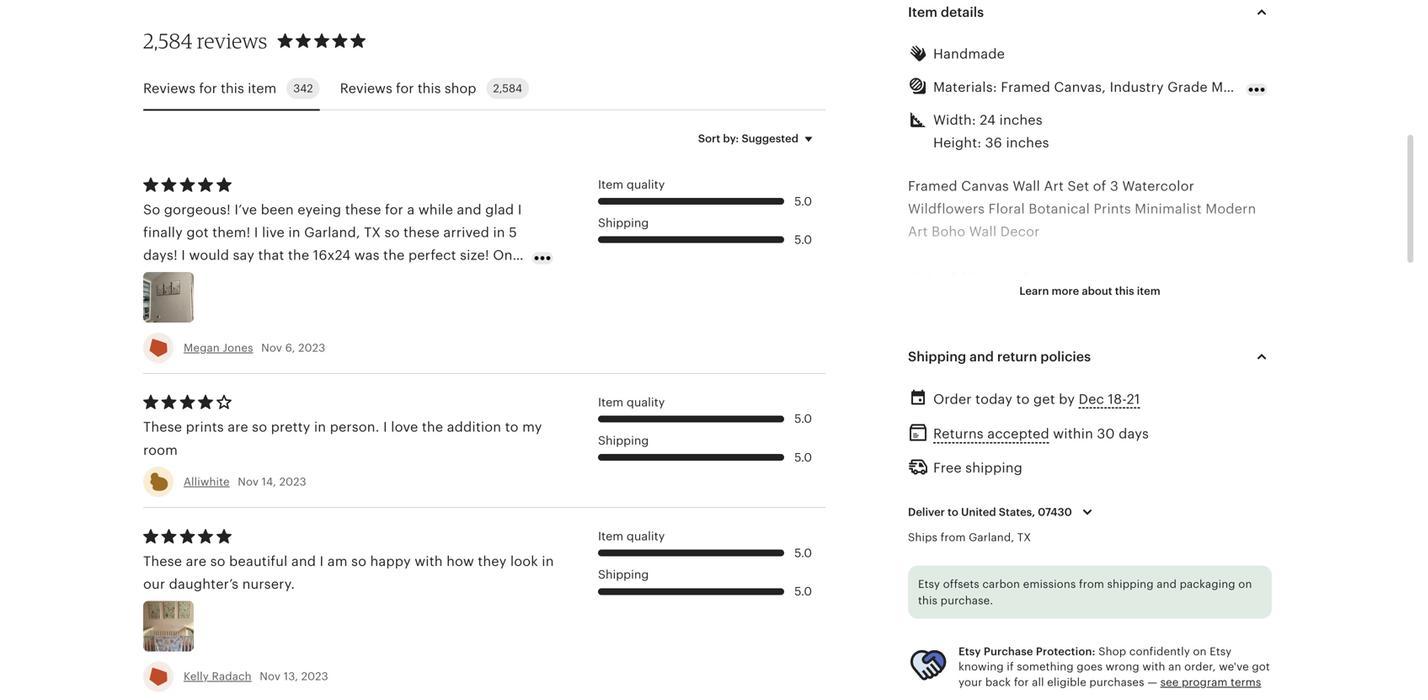 Task type: vqa. For each thing, say whether or not it's contained in the screenshot.
"Buy" within buy it now button
no



Task type: describe. For each thing, give the bounding box(es) containing it.
0 horizontal spatial -
[[996, 339, 1001, 354]]

2023 for 13,
[[301, 671, 328, 683]]

alliwhite
[[184, 476, 230, 488]]

>[ for >[ long lasting ]: frames made with durable mdf. 1.5" floating frame, in your choice of color, see thumbnail on listing.
[[909, 499, 921, 515]]

back
[[986, 676, 1012, 689]]

free shipping
[[934, 461, 1023, 476]]

choice
[[1089, 522, 1134, 538]]

shipping inside etsy offsets carbon emissions from shipping and packaging on this purchase.
[[1108, 578, 1154, 591]]

quality for these are so beautiful and i am so happy with how they look in our daughter's nursery.
[[627, 530, 665, 543]]

0 vertical spatial 1.5
[[1082, 293, 1099, 308]]

>[ for >[ available sizes ]: framed canvas -  16 x 24 x 1.5 inches (w x h x d); 24 x 36 x 1.5 inches (w x h x d); framed print - 8 x 10 inches (w x h); 11 x 14 inches (w x h); 12 x 16 inches (w x h)
[[909, 270, 921, 285]]

megan jones nov 6, 2023
[[184, 342, 326, 354]]

]: inside >[ great for gifting ]: makes for a perfect gift for any occasion.
[[1062, 591, 1071, 606]]

about
[[1082, 285, 1113, 297]]

eligible
[[1048, 676, 1087, 689]]

tab list containing reviews for this item
[[143, 68, 826, 111]]

24 inside width: 24 inches height: 36 inches
[[980, 112, 996, 128]]

0 vertical spatial wall
[[1013, 179, 1041, 194]]

united
[[962, 506, 997, 519]]

alliwhite nov 14, 2023
[[184, 476, 307, 488]]

my
[[523, 420, 542, 435]]

packaging
[[1180, 578, 1236, 591]]

policies
[[1041, 349, 1092, 365]]

frames
[[1042, 499, 1089, 515]]

definition
[[1105, 408, 1168, 423]]

these are so beautiful and i am so happy with how they look in our daughter's nursery.
[[143, 554, 554, 592]]

(w right policies
[[1094, 339, 1111, 354]]

lasting
[[967, 499, 1025, 515]]

]: for artwork
[[1057, 408, 1066, 423]]

(w up 8
[[1009, 316, 1026, 331]]

love
[[391, 420, 418, 435]]

included
[[954, 683, 1012, 694]]

this left shop
[[418, 81, 441, 96]]

gift
[[1205, 591, 1227, 606]]

returns accepted within 30 days
[[934, 427, 1150, 442]]

view details of this review photo by megan jones image
[[143, 272, 194, 323]]

long
[[924, 499, 964, 515]]

person.
[[330, 420, 380, 435]]

1.5"
[[909, 522, 931, 538]]

order,
[[1185, 661, 1217, 674]]

8
[[1005, 339, 1013, 354]]

etsy offsets carbon emissions from shipping and packaging on this purchase.
[[919, 578, 1253, 607]]

342
[[294, 82, 313, 95]]

floral
[[989, 201, 1026, 217]]

knowing
[[959, 661, 1004, 674]]

megan jones link
[[184, 342, 253, 354]]

]: inside >[ simple hanging process ]: hanging accessory toolkit included with all artwork.
[[1112, 660, 1121, 675]]

with for shop confidently on etsy knowing if something goes wrong with an order, we've got your back for all eligible purchases —
[[1143, 661, 1166, 674]]

0 vertical spatial shipping
[[966, 461, 1023, 476]]

in inside these prints are so pretty in person. i love the addition to my room
[[314, 420, 326, 435]]

program
[[1182, 676, 1228, 689]]

21
[[1127, 392, 1141, 407]]

>[ for >[ quality artwork ]: high definition artwork is printed by inkjet on thick, professional grade framed canvases.
[[909, 408, 921, 423]]

07430
[[1039, 506, 1073, 519]]

with inside >[ long lasting ]: frames made with durable mdf. 1.5" floating frame, in your choice of color, see thumbnail on listing.
[[1134, 499, 1162, 515]]

deliver to united states, 07430
[[909, 506, 1073, 519]]

—
[[1148, 676, 1158, 689]]

1 vertical spatial nov
[[238, 476, 259, 488]]

0 horizontal spatial so
[[210, 554, 226, 569]]

etsy inside shop confidently on etsy knowing if something goes wrong with an order, we've got your back for all eligible purchases —
[[1210, 646, 1232, 658]]

high
[[1070, 408, 1101, 423]]

color,
[[1155, 522, 1192, 538]]

18-
[[1109, 392, 1127, 407]]

the
[[422, 420, 444, 435]]

of inside framed canvas wall art set of 3 watercolor wildflowers floral botanical prints minimalist modern art boho wall decor
[[1094, 179, 1107, 194]]

in inside these are so beautiful and i am so happy with how they look in our daughter's nursery.
[[542, 554, 554, 569]]

perfect
[[1153, 591, 1201, 606]]

order
[[934, 392, 972, 407]]

3 5.0 from the top
[[795, 412, 813, 426]]

daughter's
[[169, 577, 239, 592]]

happy
[[370, 554, 411, 569]]

>[ great for gifting ]: makes for a perfect gift for any occasion.
[[909, 591, 1249, 629]]

height:
[[934, 135, 982, 151]]

reviews for reviews for this item
[[143, 81, 196, 96]]

1 vertical spatial 2023
[[279, 476, 307, 488]]

by inside >[ quality artwork ]: high definition artwork is printed by inkjet on thick, professional grade framed canvases.
[[960, 431, 976, 446]]

i inside these prints are so pretty in person. i love the addition to my room
[[383, 420, 387, 435]]

great
[[924, 591, 968, 606]]

etsy purchase protection:
[[959, 646, 1096, 658]]

2023 for 6,
[[298, 342, 326, 354]]

2,584 for 2,584
[[493, 82, 523, 95]]

thick,
[[1040, 431, 1077, 446]]

on inside shop confidently on etsy knowing if something goes wrong with an order, we've got your back for all eligible purchases —
[[1194, 646, 1207, 658]]

2,584 reviews
[[143, 28, 267, 53]]

prints
[[1094, 201, 1132, 217]]

toolkit
[[909, 683, 950, 694]]

goes
[[1077, 661, 1103, 674]]

today
[[976, 392, 1013, 407]]

canvas inside the >[ available sizes ]: framed canvas -  16 x 24 x 1.5 inches (w x h x d); 24 x 36 x 1.5 inches (w x h x d); framed print - 8 x 10 inches (w x h); 11 x 14 inches (w x h); 12 x 16 inches (w x h)
[[962, 293, 1010, 308]]

how
[[447, 554, 474, 569]]

3
[[1111, 179, 1119, 194]]

within
[[1054, 427, 1094, 442]]

(w down the 10
[[1025, 362, 1042, 377]]

4 5.0 from the top
[[795, 451, 813, 464]]

returns
[[934, 427, 984, 442]]

item details button
[[893, 0, 1288, 33]]

nursery.
[[242, 577, 295, 592]]

0 horizontal spatial h
[[1041, 316, 1051, 331]]

10
[[1028, 339, 1043, 354]]

protection:
[[1037, 646, 1096, 658]]

to inside these prints are so pretty in person. i love the addition to my room
[[505, 420, 519, 435]]

for down 2,584 reviews
[[199, 81, 217, 96]]

item inside dropdown button
[[1138, 285, 1161, 297]]

in inside >[ long lasting ]: frames made with durable mdf. 1.5" floating frame, in your choice of color, see thumbnail on listing.
[[1041, 522, 1053, 538]]

learn more about this item button
[[1007, 276, 1174, 306]]

gifting
[[1003, 591, 1058, 606]]

quality
[[924, 408, 982, 423]]

to inside dropdown button
[[948, 506, 959, 519]]

etsy for etsy purchase protection:
[[959, 646, 982, 658]]

are inside these prints are so pretty in person. i love the addition to my room
[[228, 420, 248, 435]]

36 inside width: 24 inches height: 36 inches
[[986, 135, 1003, 151]]

of inside >[ long lasting ]: frames made with durable mdf. 1.5" floating frame, in your choice of color, see thumbnail on listing.
[[1138, 522, 1151, 538]]

1 vertical spatial see
[[1161, 676, 1179, 689]]

item details
[[909, 5, 985, 20]]

get
[[1034, 392, 1056, 407]]

inkjet
[[980, 431, 1016, 446]]

width: 24 inches height: 36 inches
[[934, 112, 1050, 151]]

alliwhite link
[[184, 476, 230, 488]]

watercolor
[[1123, 179, 1195, 194]]

nov for nov 13, 2023
[[260, 671, 281, 683]]

for right gift
[[1231, 591, 1249, 606]]

1 vertical spatial d);
[[1066, 316, 1084, 331]]

this inside learn more about this item dropdown button
[[1116, 285, 1135, 297]]

all inside shop confidently on etsy knowing if something goes wrong with an order, we've got your back for all eligible purchases —
[[1033, 676, 1045, 689]]

reviews for this item
[[143, 81, 277, 96]]

h)
[[1057, 362, 1072, 377]]

dec
[[1079, 392, 1105, 407]]

returns accepted button
[[934, 422, 1050, 447]]

view details of this review photo by kelly radach image
[[143, 601, 194, 652]]

nov for nov 6, 2023
[[261, 342, 282, 354]]

are inside these are so beautiful and i am so happy with how they look in our daughter's nursery.
[[186, 554, 207, 569]]

2 horizontal spatial 24
[[1229, 293, 1245, 308]]

>[ available sizes ]: framed canvas -  16 x 24 x 1.5 inches (w x h x d); 24 x 36 x 1.5 inches (w x h x d); framed print - 8 x 10 inches (w x h); 11 x 14 inches (w x h); 12 x 16 inches (w x h)
[[909, 270, 1268, 377]]

1 item quality from the top
[[598, 178, 665, 191]]

5 5.0 from the top
[[795, 546, 813, 560]]

13,
[[284, 671, 298, 683]]

for left shop
[[396, 81, 414, 96]]

11
[[1149, 339, 1160, 354]]

1 vertical spatial wall
[[970, 224, 997, 240]]



Task type: locate. For each thing, give the bounding box(es) containing it.
shipping inside dropdown button
[[909, 349, 967, 365]]

2 horizontal spatial so
[[351, 554, 367, 569]]

2 horizontal spatial to
[[1017, 392, 1030, 407]]

1 vertical spatial 1.5
[[940, 316, 958, 331]]

>[ left available
[[909, 270, 921, 285]]

if
[[1007, 661, 1014, 674]]

these up our
[[143, 554, 182, 569]]

1 quality from the top
[[627, 178, 665, 191]]

3 item quality from the top
[[598, 530, 665, 543]]

any
[[909, 614, 932, 629]]

1 vertical spatial h);
[[909, 362, 928, 377]]

framed inside framed canvas wall art set of 3 watercolor wildflowers floral botanical prints minimalist modern art boho wall decor
[[909, 179, 958, 194]]

2 vertical spatial in
[[542, 554, 554, 569]]

1 framed from the top
[[909, 179, 958, 194]]

]: right the sizes
[[1023, 270, 1033, 285]]

(w right 14
[[1240, 339, 1257, 354]]

1 vertical spatial shipping
[[1108, 578, 1154, 591]]

on inside >[ long lasting ]: frames made with durable mdf. 1.5" floating frame, in your choice of color, see thumbnail on listing.
[[979, 545, 996, 560]]

art up botanical
[[1045, 179, 1064, 194]]

1 horizontal spatial art
[[1045, 179, 1064, 194]]

0 vertical spatial and
[[970, 349, 995, 365]]

for
[[199, 81, 217, 96], [396, 81, 414, 96], [1120, 591, 1138, 606], [1231, 591, 1249, 606], [1015, 676, 1030, 689]]

2 vertical spatial framed
[[909, 339, 958, 354]]

1 horizontal spatial 36
[[986, 135, 1003, 151]]

item quality
[[598, 178, 665, 191], [598, 396, 665, 409], [598, 530, 665, 543]]

36 down available
[[909, 316, 926, 331]]

h up the 10
[[1041, 316, 1051, 331]]

canvases.
[[909, 454, 973, 469]]

12
[[931, 362, 945, 377]]

1 vertical spatial by
[[960, 431, 976, 446]]

0 horizontal spatial in
[[314, 420, 326, 435]]

0 vertical spatial h);
[[1126, 339, 1145, 354]]

- left 8
[[996, 339, 1001, 354]]

etsy up great
[[919, 578, 941, 591]]

2 these from the top
[[143, 554, 182, 569]]

0 vertical spatial -
[[1013, 293, 1018, 308]]

these for these prints are so pretty in person. i love the addition to my room
[[143, 420, 182, 435]]

this up any
[[919, 595, 938, 607]]

0 horizontal spatial are
[[186, 554, 207, 569]]

]: for sizes
[[1023, 270, 1033, 285]]

framed up 12
[[909, 339, 958, 354]]

artwork
[[1171, 408, 1221, 423]]

handmade
[[934, 46, 1006, 62]]

0 vertical spatial nov
[[261, 342, 282, 354]]

item inside dropdown button
[[909, 5, 938, 20]]

2023 right "13," at the left bottom
[[301, 671, 328, 683]]

our
[[143, 577, 165, 592]]

2 item quality from the top
[[598, 396, 665, 409]]

your inside >[ long lasting ]: frames made with durable mdf. 1.5" floating frame, in your choice of color, see thumbnail on listing.
[[1056, 522, 1086, 538]]

accessory
[[1185, 660, 1251, 675]]

see down durable
[[1196, 522, 1218, 538]]

reviews right 342 at left
[[340, 81, 393, 96]]

2 horizontal spatial in
[[1041, 522, 1053, 538]]

1 horizontal spatial reviews
[[340, 81, 393, 96]]

reviews for reviews for this shop
[[340, 81, 393, 96]]

process
[[1045, 660, 1108, 675]]

nov left "13," at the left bottom
[[260, 671, 281, 683]]

an
[[1169, 661, 1182, 674]]

i
[[383, 420, 387, 435], [320, 554, 324, 569]]

item inside tab list
[[248, 81, 277, 96]]

1 horizontal spatial shipping
[[1108, 578, 1154, 591]]

2 reviews from the left
[[340, 81, 393, 96]]

sort
[[699, 132, 721, 145]]

]: down emissions
[[1062, 591, 1071, 606]]

3 framed from the top
[[909, 339, 958, 354]]

in right 'look'
[[542, 554, 554, 569]]

0 vertical spatial canvas
[[962, 179, 1010, 194]]

]: up within
[[1057, 408, 1066, 423]]

2023
[[298, 342, 326, 354], [279, 476, 307, 488], [301, 671, 328, 683]]

wall down floral
[[970, 224, 997, 240]]

2 vertical spatial quality
[[627, 530, 665, 543]]

0 horizontal spatial 24
[[980, 112, 996, 128]]

0 horizontal spatial of
[[1094, 179, 1107, 194]]

36 inside the >[ available sizes ]: framed canvas -  16 x 24 x 1.5 inches (w x h x d); 24 x 36 x 1.5 inches (w x h x d); framed print - 8 x 10 inches (w x h); 11 x 14 inches (w x h); 12 x 16 inches (w x h)
[[909, 316, 926, 331]]

reviews
[[143, 81, 196, 96], [340, 81, 393, 96]]

order today to get by dec 18-21
[[934, 392, 1141, 407]]

0 vertical spatial 2,584
[[143, 28, 193, 53]]

>[ inside >[ long lasting ]: frames made with durable mdf. 1.5" floating frame, in your choice of color, see thumbnail on listing.
[[909, 499, 921, 515]]

canvas up floral
[[962, 179, 1010, 194]]

>[ inside >[ simple hanging process ]: hanging accessory toolkit included with all artwork.
[[909, 660, 921, 675]]

1 horizontal spatial by
[[1060, 392, 1076, 407]]

0 horizontal spatial 16
[[960, 362, 974, 377]]

0 horizontal spatial art
[[909, 224, 928, 240]]

with for >[ simple hanging process ]: hanging accessory toolkit included with all artwork.
[[1015, 683, 1044, 694]]

so left pretty
[[252, 420, 267, 435]]

nov left 14,
[[238, 476, 259, 488]]

grade
[[1165, 431, 1203, 446]]

something
[[1018, 661, 1074, 674]]

these inside these are so beautiful and i am so happy with how they look in our daughter's nursery.
[[143, 554, 182, 569]]

1 vertical spatial these
[[143, 554, 182, 569]]

these
[[143, 420, 182, 435], [143, 554, 182, 569]]

for down hanging
[[1015, 676, 1030, 689]]

canvas inside framed canvas wall art set of 3 watercolor wildflowers floral botanical prints minimalist modern art boho wall decor
[[962, 179, 1010, 194]]

0 horizontal spatial 2,584
[[143, 28, 193, 53]]

kelly
[[184, 671, 209, 683]]

in right pretty
[[314, 420, 326, 435]]

this
[[221, 81, 244, 96], [418, 81, 441, 96], [1116, 285, 1135, 297], [919, 595, 938, 607]]

16 down print
[[960, 362, 974, 377]]

makes
[[1075, 591, 1116, 606]]

1 vertical spatial quality
[[627, 396, 665, 409]]

2 >[ from the top
[[909, 408, 921, 423]]

0 horizontal spatial from
[[941, 532, 966, 544]]

2 5.0 from the top
[[795, 233, 813, 246]]

1 5.0 from the top
[[795, 194, 813, 208]]

on inside etsy offsets carbon emissions from shipping and packaging on this purchase.
[[1239, 578, 1253, 591]]

i inside these are so beautiful and i am so happy with how they look in our daughter's nursery.
[[320, 554, 324, 569]]

]: inside >[ quality artwork ]: high definition artwork is printed by inkjet on thick, professional grade framed canvases.
[[1057, 408, 1066, 423]]

purchase.
[[941, 595, 994, 607]]

your inside shop confidently on etsy knowing if something goes wrong with an order, we've got your back for all eligible purchases —
[[959, 676, 983, 689]]

item quality for these prints are so pretty in person. i love the addition to my room
[[598, 396, 665, 409]]

1 vertical spatial item
[[1138, 285, 1161, 297]]

are up daughter's
[[186, 554, 207, 569]]

etsy inside etsy offsets carbon emissions from shipping and packaging on this purchase.
[[919, 578, 941, 591]]

0 horizontal spatial and
[[291, 554, 316, 569]]

1 vertical spatial i
[[320, 554, 324, 569]]

1 these from the top
[[143, 420, 182, 435]]

etsy up knowing
[[959, 646, 982, 658]]

2 vertical spatial nov
[[260, 671, 281, 683]]

see down an
[[1161, 676, 1179, 689]]

>[ up 1.5"
[[909, 499, 921, 515]]

1 >[ from the top
[[909, 270, 921, 285]]

megan
[[184, 342, 220, 354]]

dec 18-21 button
[[1079, 387, 1141, 412]]

canvas down the sizes
[[962, 293, 1010, 308]]

sizes
[[988, 270, 1020, 285]]

and inside these are so beautiful and i am so happy with how they look in our daughter's nursery.
[[291, 554, 316, 569]]

0 vertical spatial are
[[228, 420, 248, 435]]

0 horizontal spatial h);
[[909, 362, 928, 377]]

durable
[[1165, 499, 1216, 515]]

0 vertical spatial of
[[1094, 179, 1107, 194]]

ships from garland, tx
[[909, 532, 1032, 544]]

0 horizontal spatial item
[[248, 81, 277, 96]]

0 horizontal spatial by
[[960, 431, 976, 446]]

from up thumbnail
[[941, 532, 966, 544]]

and inside dropdown button
[[970, 349, 995, 365]]

and inside etsy offsets carbon emissions from shipping and packaging on this purchase.
[[1157, 578, 1177, 591]]

see program terms link
[[1161, 676, 1262, 689]]

0 horizontal spatial 1.5
[[940, 316, 958, 331]]

36 right height:
[[986, 135, 1003, 151]]

- left 'learn'
[[1013, 293, 1018, 308]]

sort by: suggested button
[[686, 121, 832, 156]]

0 horizontal spatial to
[[505, 420, 519, 435]]

2 horizontal spatial and
[[1157, 578, 1177, 591]]

with up color,
[[1134, 499, 1162, 515]]

so right the am
[[351, 554, 367, 569]]

and
[[970, 349, 995, 365], [291, 554, 316, 569], [1157, 578, 1177, 591]]

art left boho
[[909, 224, 928, 240]]

thumbnail
[[909, 545, 975, 560]]

they
[[478, 554, 507, 569]]

this right about
[[1116, 285, 1135, 297]]

24
[[980, 112, 996, 128], [1051, 293, 1067, 308], [1229, 293, 1245, 308]]

on up order,
[[1194, 646, 1207, 658]]

emissions
[[1024, 578, 1077, 591]]

1 horizontal spatial of
[[1138, 522, 1151, 538]]

1.5 right more
[[1082, 293, 1099, 308]]

tx
[[1018, 532, 1032, 544]]

shipping down the inkjet
[[966, 461, 1023, 476]]

reviews for this shop
[[340, 81, 477, 96]]

2023 right 14,
[[279, 476, 307, 488]]

for inside shop confidently on etsy knowing if something goes wrong with an order, we've got your back for all eligible purchases —
[[1015, 676, 1030, 689]]

0 vertical spatial 2023
[[298, 342, 326, 354]]

0 horizontal spatial etsy
[[919, 578, 941, 591]]

by down quality
[[960, 431, 976, 446]]

wall up floral
[[1013, 179, 1041, 194]]

with left "how"
[[415, 554, 443, 569]]

learn
[[1020, 285, 1050, 297]]

0 horizontal spatial shipping
[[966, 461, 1023, 476]]

2 quality from the top
[[627, 396, 665, 409]]

your down '07430'
[[1056, 522, 1086, 538]]

of left the 3
[[1094, 179, 1107, 194]]

>[ long lasting ]: frames made with durable mdf. 1.5" floating frame, in your choice of color, see thumbnail on listing.
[[909, 499, 1252, 560]]

1 vertical spatial your
[[959, 676, 983, 689]]

1 horizontal spatial h);
[[1126, 339, 1145, 354]]

1 horizontal spatial and
[[970, 349, 995, 365]]

1 vertical spatial canvas
[[962, 293, 1010, 308]]

0 vertical spatial by
[[1060, 392, 1076, 407]]

confidently
[[1130, 646, 1191, 658]]

0 vertical spatial see
[[1196, 522, 1218, 538]]

16 left more
[[1022, 293, 1036, 308]]

2 vertical spatial and
[[1157, 578, 1177, 591]]

h up 14
[[1182, 293, 1192, 308]]

>[ up any
[[909, 591, 921, 606]]

1 vertical spatial 2,584
[[493, 82, 523, 95]]

2 vertical spatial to
[[948, 506, 959, 519]]

we've
[[1220, 661, 1250, 674]]

on inside >[ quality artwork ]: high definition artwork is printed by inkjet on thick, professional grade framed canvases.
[[1020, 431, 1037, 446]]

this inside etsy offsets carbon emissions from shipping and packaging on this purchase.
[[919, 595, 938, 607]]

]: up purchases at the right bottom of page
[[1112, 660, 1121, 675]]

6 5.0 from the top
[[795, 585, 813, 598]]

with inside shop confidently on etsy knowing if something goes wrong with an order, we've got your back for all eligible purchases —
[[1143, 661, 1166, 674]]

(w
[[1150, 293, 1167, 308], [1009, 316, 1026, 331], [1094, 339, 1111, 354], [1240, 339, 1257, 354], [1025, 362, 1042, 377]]

on down artwork
[[1020, 431, 1037, 446]]

by right get
[[1060, 392, 1076, 407]]

available
[[924, 270, 984, 285]]

learn more about this item
[[1020, 285, 1161, 297]]

(w up 11
[[1150, 293, 1167, 308]]

0 vertical spatial d);
[[1207, 293, 1226, 308]]

to up artwork
[[1017, 392, 1030, 407]]

framed
[[1207, 431, 1254, 446]]

item right about
[[1138, 285, 1161, 297]]

2 canvas from the top
[[962, 293, 1010, 308]]

terms
[[1231, 676, 1262, 689]]

1 horizontal spatial 1.5
[[1082, 293, 1099, 308]]

1 horizontal spatial in
[[542, 554, 554, 569]]

this down reviews
[[221, 81, 244, 96]]

these inside these prints are so pretty in person. i love the addition to my room
[[143, 420, 182, 435]]

1 horizontal spatial see
[[1196, 522, 1218, 538]]

your
[[1056, 522, 1086, 538], [959, 676, 983, 689]]

1 vertical spatial h
[[1041, 316, 1051, 331]]

on
[[1020, 431, 1037, 446], [979, 545, 996, 560], [1239, 578, 1253, 591], [1194, 646, 1207, 658]]

in down '07430'
[[1041, 522, 1053, 538]]

from up makes
[[1080, 578, 1105, 591]]

1 vertical spatial to
[[505, 420, 519, 435]]

2 horizontal spatial etsy
[[1210, 646, 1232, 658]]

tab list
[[143, 68, 826, 111]]

1 horizontal spatial 16
[[1022, 293, 1036, 308]]

are right prints
[[228, 420, 248, 435]]

14
[[1175, 339, 1189, 354]]

these up room
[[143, 420, 182, 435]]

]: inside >[ long lasting ]: frames made with durable mdf. 1.5" floating frame, in your choice of color, see thumbnail on listing.
[[1029, 499, 1038, 515]]

0 vertical spatial 16
[[1022, 293, 1036, 308]]

so inside these prints are so pretty in person. i love the addition to my room
[[252, 420, 267, 435]]

from inside etsy offsets carbon emissions from shipping and packaging on this purchase.
[[1080, 578, 1105, 591]]

framed up "wildflowers"
[[909, 179, 958, 194]]

>[
[[909, 270, 921, 285], [909, 408, 921, 423], [909, 499, 921, 515], [909, 591, 921, 606], [909, 660, 921, 675]]

and up the perfect
[[1157, 578, 1177, 591]]

kelly radach link
[[184, 671, 252, 683]]

]: inside the >[ available sizes ]: framed canvas -  16 x 24 x 1.5 inches (w x h x d); 24 x 36 x 1.5 inches (w x h x d); framed print - 8 x 10 inches (w x h); 11 x 14 inches (w x h); 12 x 16 inches (w x h)
[[1023, 270, 1033, 285]]

>[ for >[ great for gifting ]: makes for a perfect gift for any occasion.
[[909, 591, 921, 606]]

6,
[[285, 342, 295, 354]]

]: for lasting
[[1029, 499, 1038, 515]]

botanical
[[1029, 201, 1091, 217]]

states,
[[999, 506, 1036, 519]]

and left 8
[[970, 349, 995, 365]]

>[ up toolkit
[[909, 660, 921, 675]]

more
[[1052, 285, 1080, 297]]

0 vertical spatial these
[[143, 420, 182, 435]]

>[ inside the >[ available sizes ]: framed canvas -  16 x 24 x 1.5 inches (w x h x d); 24 x 36 x 1.5 inches (w x h x d); framed print - 8 x 10 inches (w x h); 11 x 14 inches (w x h); 12 x 16 inches (w x h)
[[909, 270, 921, 285]]

h
[[1182, 293, 1192, 308], [1041, 316, 1051, 331]]

1 horizontal spatial 2,584
[[493, 82, 523, 95]]

item left 342 at left
[[248, 81, 277, 96]]

with down something
[[1015, 683, 1044, 694]]

1 vertical spatial 16
[[960, 362, 974, 377]]

with inside >[ simple hanging process ]: hanging accessory toolkit included with all artwork.
[[1015, 683, 1044, 694]]

1 horizontal spatial item
[[1138, 285, 1161, 297]]

3 quality from the top
[[627, 530, 665, 543]]

4 >[ from the top
[[909, 591, 921, 606]]

2,584 inside tab list
[[493, 82, 523, 95]]

1 horizontal spatial so
[[252, 420, 267, 435]]

deliver
[[909, 506, 946, 519]]

1 horizontal spatial etsy
[[959, 646, 982, 658]]

to left my
[[505, 420, 519, 435]]

return
[[998, 349, 1038, 365]]

beautiful
[[229, 554, 288, 569]]

etsy for etsy offsets carbon emissions from shipping and packaging on this purchase.
[[919, 578, 941, 591]]

1 horizontal spatial all
[[1047, 683, 1062, 694]]

1 vertical spatial -
[[996, 339, 1001, 354]]

to up floating
[[948, 506, 959, 519]]

wrong
[[1106, 661, 1140, 674]]

of left color,
[[1138, 522, 1151, 538]]

these prints are so pretty in person. i love the addition to my room
[[143, 420, 542, 458]]

2,584 for 2,584 reviews
[[143, 28, 193, 53]]

2,584 right shop
[[493, 82, 523, 95]]

item quality for these are so beautiful and i am so happy with how they look in our daughter's nursery.
[[598, 530, 665, 543]]

kelly radach nov 13, 2023
[[184, 671, 328, 683]]

2023 right 6,
[[298, 342, 326, 354]]

these for these are so beautiful and i am so happy with how they look in our daughter's nursery.
[[143, 554, 182, 569]]

so up daughter's
[[210, 554, 226, 569]]

2 vertical spatial item quality
[[598, 530, 665, 543]]

0 horizontal spatial your
[[959, 676, 983, 689]]

simple
[[924, 660, 973, 675]]

prints
[[186, 420, 224, 435]]

reviews down 2,584 reviews
[[143, 81, 196, 96]]

and left the am
[[291, 554, 316, 569]]

3 >[ from the top
[[909, 499, 921, 515]]

of
[[1094, 179, 1107, 194], [1138, 522, 1151, 538]]

>[ quality artwork ]: high definition artwork is printed by inkjet on thick, professional grade framed canvases.
[[909, 408, 1254, 469]]

5.0
[[795, 194, 813, 208], [795, 233, 813, 246], [795, 412, 813, 426], [795, 451, 813, 464], [795, 546, 813, 560], [795, 585, 813, 598]]

0 vertical spatial item quality
[[598, 178, 665, 191]]

1 canvas from the top
[[962, 179, 1010, 194]]

5 >[ from the top
[[909, 660, 921, 675]]

room
[[143, 443, 178, 458]]

1 vertical spatial framed
[[909, 293, 958, 308]]

2 framed from the top
[[909, 293, 958, 308]]

nov left 6,
[[261, 342, 282, 354]]

1 horizontal spatial your
[[1056, 522, 1086, 538]]

1 vertical spatial item quality
[[598, 396, 665, 409]]

0 vertical spatial h
[[1182, 293, 1192, 308]]

1 horizontal spatial wall
[[1013, 179, 1041, 194]]

1.5 down available
[[940, 316, 958, 331]]

occasion.
[[935, 614, 999, 629]]

1.5
[[1082, 293, 1099, 308], [940, 316, 958, 331]]

see inside >[ long lasting ]: frames made with durable mdf. 1.5" floating frame, in your choice of color, see thumbnail on listing.
[[1196, 522, 1218, 538]]

with up —
[[1143, 661, 1166, 674]]

with inside these are so beautiful and i am so happy with how they look in our daughter's nursery.
[[415, 554, 443, 569]]

1 reviews from the left
[[143, 81, 196, 96]]

1 horizontal spatial h
[[1182, 293, 1192, 308]]

1 vertical spatial art
[[909, 224, 928, 240]]

modern
[[1206, 201, 1257, 217]]

0 vertical spatial framed
[[909, 179, 958, 194]]

see
[[1196, 522, 1218, 538], [1161, 676, 1179, 689]]

]: left '07430'
[[1029, 499, 1038, 515]]

>[ for >[ simple hanging process ]: hanging accessory toolkit included with all artwork.
[[909, 660, 921, 675]]

etsy up accessory
[[1210, 646, 1232, 658]]

shipping up a at the right of the page
[[1108, 578, 1154, 591]]

is
[[1225, 408, 1236, 423]]

artwork.
[[1066, 683, 1120, 694]]

1 horizontal spatial 24
[[1051, 293, 1067, 308]]

quality for these prints are so pretty in person. i love the addition to my room
[[627, 396, 665, 409]]

0 vertical spatial quality
[[627, 178, 665, 191]]

>[ up the printed at the bottom of the page
[[909, 408, 921, 423]]

x
[[1040, 293, 1047, 308], [1071, 293, 1078, 308], [1171, 293, 1179, 308], [1196, 293, 1204, 308], [1249, 293, 1257, 308], [929, 316, 937, 331], [1030, 316, 1037, 331], [1055, 316, 1062, 331], [1017, 339, 1024, 354], [1115, 339, 1122, 354], [1164, 339, 1171, 354], [1261, 339, 1268, 354], [948, 362, 956, 377], [1046, 362, 1053, 377]]

h);
[[1126, 339, 1145, 354], [909, 362, 928, 377]]

>[ inside >[ quality artwork ]: high definition artwork is printed by inkjet on thick, professional grade framed canvases.
[[909, 408, 921, 423]]

all inside >[ simple hanging process ]: hanging accessory toolkit included with all artwork.
[[1047, 683, 1062, 694]]

h); left 12
[[909, 362, 928, 377]]

with for these are so beautiful and i am so happy with how they look in our daughter's nursery.
[[415, 554, 443, 569]]

on down garland,
[[979, 545, 996, 560]]

]:
[[1023, 270, 1033, 285], [1057, 408, 1066, 423], [1029, 499, 1038, 515], [1062, 591, 1071, 606], [1112, 660, 1121, 675]]

1 vertical spatial of
[[1138, 522, 1151, 538]]

1 horizontal spatial from
[[1080, 578, 1105, 591]]

1 vertical spatial from
[[1080, 578, 1105, 591]]

by:
[[723, 132, 739, 145]]

got
[[1253, 661, 1271, 674]]

>[ inside >[ great for gifting ]: makes for a perfect gift for any occasion.
[[909, 591, 921, 606]]

1 horizontal spatial i
[[383, 420, 387, 435]]

i left love
[[383, 420, 387, 435]]

jones
[[223, 342, 253, 354]]

canvas
[[962, 179, 1010, 194], [962, 293, 1010, 308]]

1 vertical spatial in
[[1041, 522, 1053, 538]]

h); left 11
[[1126, 339, 1145, 354]]

your down knowing
[[959, 676, 983, 689]]

for left a at the right of the page
[[1120, 591, 1138, 606]]

2,584 up reviews for this item
[[143, 28, 193, 53]]

artwork
[[986, 408, 1053, 423]]

on right packaging
[[1239, 578, 1253, 591]]

1 horizontal spatial d);
[[1207, 293, 1226, 308]]

i left the am
[[320, 554, 324, 569]]

0 horizontal spatial i
[[320, 554, 324, 569]]

framed down available
[[909, 293, 958, 308]]

0 vertical spatial item
[[248, 81, 277, 96]]



